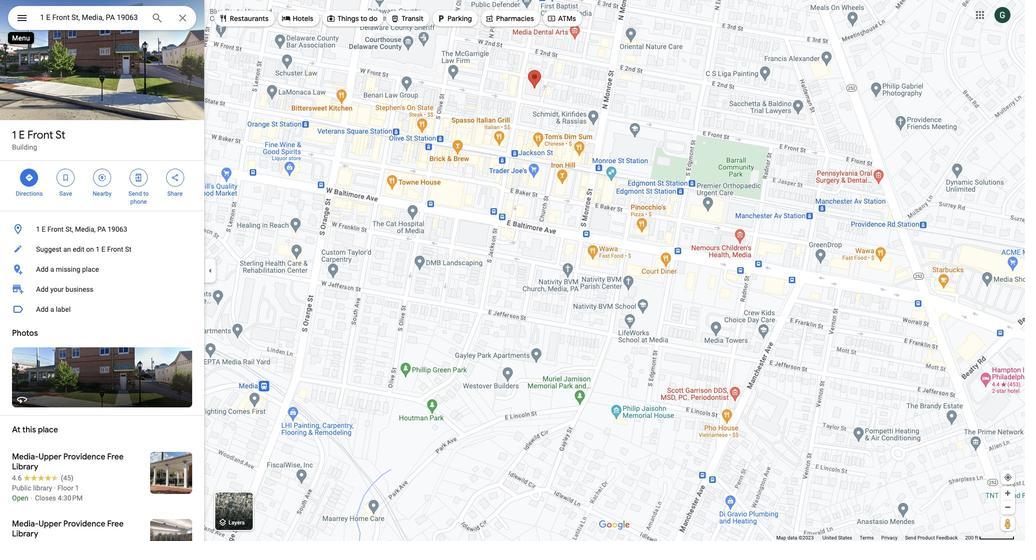 Task type: vqa. For each thing, say whether or not it's contained in the screenshot.
front corresponding to St
yes



Task type: locate. For each thing, give the bounding box(es) containing it.
media- down open
[[12, 519, 39, 529]]

add down suggest
[[36, 265, 49, 273]]

2 free from the top
[[107, 519, 124, 529]]

a left 'label'
[[50, 305, 54, 313]]

to up the phone
[[143, 190, 149, 197]]

send
[[128, 190, 142, 197], [905, 535, 916, 541]]

google account: greg robinson  
(robinsongreg175@gmail.com) image
[[995, 7, 1011, 23]]

1 vertical spatial send
[[905, 535, 916, 541]]

states
[[838, 535, 852, 541]]

1 vertical spatial media-
[[12, 519, 39, 529]]

a
[[50, 265, 54, 273], [50, 305, 54, 313]]

footer
[[776, 535, 965, 541]]

save
[[59, 190, 72, 197]]

upper up 4.6 stars 45 reviews image
[[39, 452, 61, 462]]

200 ft
[[965, 535, 978, 541]]

0 horizontal spatial to
[[143, 190, 149, 197]]

floor
[[57, 484, 73, 492]]

st inside button
[[125, 245, 131, 253]]

e for st,
[[42, 225, 46, 233]]

2 media- from the top
[[12, 519, 39, 529]]

(45)
[[61, 474, 73, 482]]

privacy
[[881, 535, 897, 541]]

media- inside "link"
[[12, 519, 39, 529]]

missing
[[56, 265, 80, 273]]

st down 19063
[[125, 245, 131, 253]]

1 vertical spatial providence
[[63, 519, 105, 529]]

0 vertical spatial to
[[361, 14, 367, 23]]

to left do
[[361, 14, 367, 23]]

0 vertical spatial st
[[55, 128, 65, 142]]

send product feedback button
[[905, 535, 958, 541]]

add left 'label'
[[36, 305, 49, 313]]

show street view coverage image
[[1001, 516, 1015, 531]]

media-upper providence free library up (45)
[[12, 452, 124, 472]]

building
[[12, 143, 37, 151]]

1 right floor
[[75, 484, 79, 492]]

feedback
[[936, 535, 958, 541]]

media- up the 4.6
[[12, 452, 39, 462]]

hotels
[[293, 14, 313, 23]]

layers
[[229, 520, 245, 526]]

add for add a missing place
[[36, 265, 49, 273]]


[[25, 172, 34, 183]]

add inside button
[[36, 305, 49, 313]]

label
[[56, 305, 71, 313]]

1 vertical spatial free
[[107, 519, 124, 529]]

add inside "button"
[[36, 265, 49, 273]]

4:30 pm
[[58, 494, 83, 502]]

1 horizontal spatial st
[[125, 245, 131, 253]]

zoom in image
[[1004, 490, 1012, 497]]

3 add from the top
[[36, 305, 49, 313]]

place
[[82, 265, 99, 273], [38, 425, 58, 435]]

front down 19063
[[107, 245, 123, 253]]

0 vertical spatial upper
[[39, 452, 61, 462]]

1 inside 1 e front st building
[[12, 128, 16, 142]]

1 a from the top
[[50, 265, 54, 273]]

st
[[55, 128, 65, 142], [125, 245, 131, 253]]

front for st
[[27, 128, 53, 142]]

1 horizontal spatial send
[[905, 535, 916, 541]]

e up building
[[19, 128, 25, 142]]

place down the on
[[82, 265, 99, 273]]

send for send to phone
[[128, 190, 142, 197]]

front inside 1 e front st building
[[27, 128, 53, 142]]

0 vertical spatial free
[[107, 452, 124, 462]]

1 vertical spatial upper
[[39, 519, 61, 529]]

0 vertical spatial a
[[50, 265, 54, 273]]

2 vertical spatial add
[[36, 305, 49, 313]]

united
[[822, 535, 837, 541]]

1 up building
[[12, 128, 16, 142]]

2 a from the top
[[50, 305, 54, 313]]

to inside  things to do
[[361, 14, 367, 23]]

st up the 
[[55, 128, 65, 142]]

 things to do
[[326, 13, 378, 24]]

1 e front st main content
[[0, 0, 204, 541]]

google maps element
[[0, 0, 1025, 541]]


[[134, 172, 143, 183]]

1 horizontal spatial place
[[82, 265, 99, 273]]

add left your
[[36, 285, 49, 293]]

pa
[[97, 225, 106, 233]]

upper inside "link"
[[39, 519, 61, 529]]

0 horizontal spatial e
[[19, 128, 25, 142]]

library inside "link"
[[12, 529, 38, 539]]

1 up suggest
[[36, 225, 40, 233]]

send inside button
[[905, 535, 916, 541]]

2 media-upper providence free library from the top
[[12, 519, 124, 539]]

 search field
[[8, 6, 196, 32]]

1 right the on
[[96, 245, 100, 253]]

0 vertical spatial add
[[36, 265, 49, 273]]

upper
[[39, 452, 61, 462], [39, 519, 61, 529]]

add your business link
[[0, 279, 204, 299]]


[[436, 13, 445, 24]]

0 vertical spatial media-
[[12, 452, 39, 462]]

1 inside public library · floor 1 open ⋅ closes 4:30 pm
[[75, 484, 79, 492]]

front up building
[[27, 128, 53, 142]]

2 vertical spatial e
[[101, 245, 105, 253]]

suggest an edit on 1 e front st
[[36, 245, 131, 253]]

0 horizontal spatial send
[[128, 190, 142, 197]]

providence down 4:30 pm
[[63, 519, 105, 529]]

map
[[776, 535, 786, 541]]

footer containing map data ©2023
[[776, 535, 965, 541]]


[[98, 172, 107, 183]]

0 vertical spatial front
[[27, 128, 53, 142]]

1 horizontal spatial to
[[361, 14, 367, 23]]

privacy button
[[881, 535, 897, 541]]

a inside button
[[50, 305, 54, 313]]

add for add a label
[[36, 305, 49, 313]]

library down open
[[12, 529, 38, 539]]

0 vertical spatial send
[[128, 190, 142, 197]]

front left the st,
[[47, 225, 64, 233]]

0 vertical spatial providence
[[63, 452, 105, 462]]

e right the on
[[101, 245, 105, 253]]

upper down closes
[[39, 519, 61, 529]]

library up the 4.6
[[12, 462, 38, 472]]

0 vertical spatial media-upper providence free library
[[12, 452, 124, 472]]

atms
[[558, 14, 576, 23]]

photos
[[12, 328, 38, 338]]

1 horizontal spatial e
[[42, 225, 46, 233]]

collapse side panel image
[[205, 265, 216, 276]]


[[485, 13, 494, 24]]


[[282, 13, 291, 24]]


[[170, 172, 179, 183]]

1 inside suggest an edit on 1 e front st button
[[96, 245, 100, 253]]

1 vertical spatial add
[[36, 285, 49, 293]]

st,
[[65, 225, 73, 233]]

to
[[361, 14, 367, 23], [143, 190, 149, 197]]

e inside 1 e front st building
[[19, 128, 25, 142]]

200 ft button
[[965, 535, 1015, 541]]

None field
[[40, 12, 143, 24]]

add
[[36, 265, 49, 273], [36, 285, 49, 293], [36, 305, 49, 313]]

19063
[[108, 225, 127, 233]]

front
[[27, 128, 53, 142], [47, 225, 64, 233], [107, 245, 123, 253]]

1 vertical spatial front
[[47, 225, 64, 233]]

1 add from the top
[[36, 265, 49, 273]]

1 free from the top
[[107, 452, 124, 462]]

on
[[86, 245, 94, 253]]

media-upper providence free library inside "link"
[[12, 519, 124, 539]]

2 library from the top
[[12, 529, 38, 539]]


[[16, 11, 28, 25]]

2 horizontal spatial e
[[101, 245, 105, 253]]

footer inside google maps element
[[776, 535, 965, 541]]

1 vertical spatial e
[[42, 225, 46, 233]]

send up the phone
[[128, 190, 142, 197]]

add a label
[[36, 305, 71, 313]]

1 vertical spatial to
[[143, 190, 149, 197]]

 hotels
[[282, 13, 313, 24]]

open
[[12, 494, 28, 502]]

your
[[50, 285, 64, 293]]

library
[[12, 462, 38, 472], [12, 529, 38, 539]]

©2023
[[799, 535, 814, 541]]

1 vertical spatial a
[[50, 305, 54, 313]]

1 vertical spatial library
[[12, 529, 38, 539]]

a for label
[[50, 305, 54, 313]]

place right this
[[38, 425, 58, 435]]

free
[[107, 452, 124, 462], [107, 519, 124, 529]]

restaurants
[[230, 14, 269, 23]]

2 upper from the top
[[39, 519, 61, 529]]

media-
[[12, 452, 39, 462], [12, 519, 39, 529]]

1 media- from the top
[[12, 452, 39, 462]]

a inside "button"
[[50, 265, 54, 273]]

united states
[[822, 535, 852, 541]]

send left product
[[905, 535, 916, 541]]

a left missing
[[50, 265, 54, 273]]

to inside send to phone
[[143, 190, 149, 197]]

1 E Front St, Media, PA 19063 field
[[8, 6, 196, 30]]

add a missing place button
[[0, 259, 204, 279]]

providence
[[63, 452, 105, 462], [63, 519, 105, 529]]

united states button
[[822, 535, 852, 541]]

1 inside 1 e front st, media, pa 19063 button
[[36, 225, 40, 233]]


[[391, 13, 400, 24]]

0 vertical spatial e
[[19, 128, 25, 142]]

send inside send to phone
[[128, 190, 142, 197]]

suggest an edit on 1 e front st button
[[0, 239, 204, 259]]

edit
[[73, 245, 84, 253]]

1 e front st building
[[12, 128, 65, 151]]

0 vertical spatial library
[[12, 462, 38, 472]]

2 providence from the top
[[63, 519, 105, 529]]

2 vertical spatial front
[[107, 245, 123, 253]]

1 vertical spatial st
[[125, 245, 131, 253]]

1
[[12, 128, 16, 142], [36, 225, 40, 233], [96, 245, 100, 253], [75, 484, 79, 492]]

1 e front st, media, pa 19063 button
[[0, 219, 204, 239]]

media-upper providence free library down 4:30 pm
[[12, 519, 124, 539]]

front inside 1 e front st, media, pa 19063 button
[[47, 225, 64, 233]]

1 upper from the top
[[39, 452, 61, 462]]

2 add from the top
[[36, 285, 49, 293]]

e
[[19, 128, 25, 142], [42, 225, 46, 233], [101, 245, 105, 253]]

place inside "button"
[[82, 265, 99, 273]]

0 vertical spatial place
[[82, 265, 99, 273]]

e up suggest
[[42, 225, 46, 233]]

add a missing place
[[36, 265, 99, 273]]

providence up (45)
[[63, 452, 105, 462]]

1 vertical spatial media-upper providence free library
[[12, 519, 124, 539]]

0 horizontal spatial st
[[55, 128, 65, 142]]

at this place
[[12, 425, 58, 435]]

1 vertical spatial place
[[38, 425, 58, 435]]


[[326, 13, 335, 24]]

data
[[787, 535, 797, 541]]



Task type: describe. For each thing, give the bounding box(es) containing it.
phone
[[130, 198, 147, 205]]


[[547, 13, 556, 24]]

1 media-upper providence free library from the top
[[12, 452, 124, 472]]

ft
[[975, 535, 978, 541]]

actions for 1 e front st region
[[0, 161, 204, 211]]

do
[[369, 14, 378, 23]]


[[219, 13, 228, 24]]

product
[[917, 535, 935, 541]]

free inside "link"
[[107, 519, 124, 529]]

 button
[[8, 6, 36, 32]]

none field inside 1 e front st, media, pa 19063 field
[[40, 12, 143, 24]]

suggest
[[36, 245, 62, 253]]

things
[[337, 14, 359, 23]]

media-upper providence free library link
[[0, 511, 204, 541]]


[[61, 172, 70, 183]]

directions
[[16, 190, 43, 197]]

0 horizontal spatial place
[[38, 425, 58, 435]]

add your business
[[36, 285, 93, 293]]

an
[[63, 245, 71, 253]]

parking
[[447, 14, 472, 23]]

4.6
[[12, 474, 22, 482]]

zoom out image
[[1004, 504, 1012, 511]]

 atms
[[547, 13, 576, 24]]

⋅
[[30, 494, 33, 502]]

public
[[12, 484, 31, 492]]

send for send product feedback
[[905, 535, 916, 541]]

e for st
[[19, 128, 25, 142]]

add a label button
[[0, 299, 204, 319]]

this
[[22, 425, 36, 435]]

add for add your business
[[36, 285, 49, 293]]

nearby
[[93, 190, 112, 197]]

transit
[[402, 14, 423, 23]]

show your location image
[[1004, 473, 1013, 482]]

media,
[[75, 225, 96, 233]]

a for missing
[[50, 265, 54, 273]]

1 providence from the top
[[63, 452, 105, 462]]

at
[[12, 425, 20, 435]]

 parking
[[436, 13, 472, 24]]

business
[[65, 285, 93, 293]]

st inside 1 e front st building
[[55, 128, 65, 142]]

send to phone
[[128, 190, 149, 205]]

map data ©2023
[[776, 535, 815, 541]]

200
[[965, 535, 974, 541]]

 transit
[[391, 13, 423, 24]]

4.6 stars 45 reviews image
[[12, 473, 73, 483]]

send product feedback
[[905, 535, 958, 541]]

terms button
[[860, 535, 874, 541]]

front for st,
[[47, 225, 64, 233]]

library
[[33, 484, 52, 492]]

providence inside "link"
[[63, 519, 105, 529]]

1 e front st, media, pa 19063
[[36, 225, 127, 233]]

closes
[[35, 494, 56, 502]]

share
[[167, 190, 183, 197]]

front inside suggest an edit on 1 e front st button
[[107, 245, 123, 253]]

terms
[[860, 535, 874, 541]]

pharmacies
[[496, 14, 534, 23]]

public library · floor 1 open ⋅ closes 4:30 pm
[[12, 484, 83, 502]]

·
[[54, 484, 56, 492]]

 pharmacies
[[485, 13, 534, 24]]

1 library from the top
[[12, 462, 38, 472]]

 restaurants
[[219, 13, 269, 24]]



